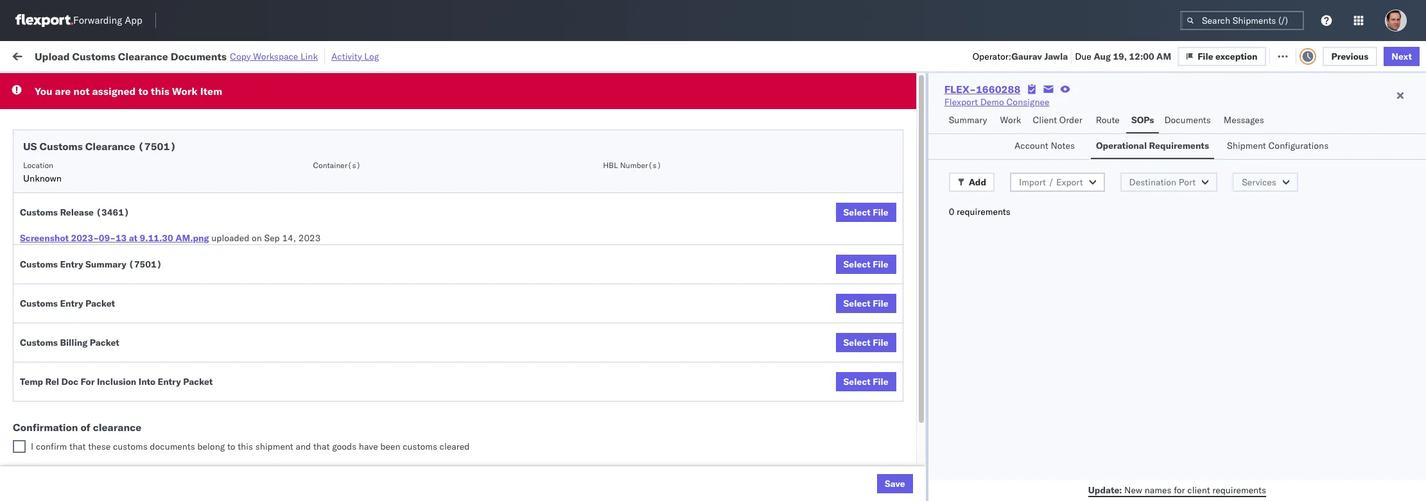 Task type: vqa. For each thing, say whether or not it's contained in the screenshot.
"BICU1234565,"
no



Task type: locate. For each thing, give the bounding box(es) containing it.
documents button
[[1160, 109, 1219, 134]]

to right assigned
[[138, 85, 148, 98]]

2 flex-2130387 from the top
[[861, 465, 928, 477]]

2 vertical spatial entry
[[158, 376, 181, 388]]

jawla down configurations at the top right of the page
[[1297, 154, 1320, 166]]

0 vertical spatial packet
[[85, 298, 115, 310]]

8:30 pm pst, jan 23, 2023 for schedule delivery appointment
[[250, 437, 365, 449]]

entry for packet
[[60, 298, 83, 310]]

1 horizontal spatial requirements
[[1213, 485, 1267, 496]]

client for client order
[[1033, 114, 1057, 126]]

09-
[[99, 233, 116, 244]]

select file button for customs entry summary (7501)
[[836, 255, 897, 274]]

0 horizontal spatial that
[[69, 441, 86, 453]]

3 schedule pickup from los angeles, ca link from the top
[[30, 238, 188, 251]]

entry down 2023-
[[60, 259, 83, 270]]

0 horizontal spatial on
[[252, 233, 262, 244]]

entry for summary
[[60, 259, 83, 270]]

4 pdt, from the top
[[294, 239, 314, 251]]

1 vertical spatial import
[[1019, 177, 1046, 188]]

schedule pickup from los angeles, ca link up '(3461)'
[[30, 181, 188, 194]]

Search Shipments (/) text field
[[1181, 11, 1305, 30]]

test123456 right /
[[1069, 183, 1123, 194]]

0 vertical spatial jan
[[310, 437, 325, 449]]

4 schedule pickup from los angeles, ca button from the top
[[30, 295, 188, 309]]

14,
[[282, 233, 296, 244]]

4 ocean fcl from the top
[[479, 296, 524, 307]]

1 vertical spatial 11:59 pm pst, dec 13, 2022
[[250, 324, 373, 336]]

select for customs entry summary (7501)
[[844, 259, 871, 270]]

appointment up confirm pickup from los angeles, ca "link" on the left of page
[[105, 323, 158, 335]]

2 vertical spatial 23,
[[327, 465, 341, 477]]

2 numbers from the left
[[1116, 103, 1148, 113]]

summary down flexport
[[949, 114, 988, 126]]

file for customs entry packet
[[873, 298, 889, 310]]

activity log
[[331, 50, 379, 62]]

2 lagerfeld from the left
[[812, 465, 851, 477]]

ceau7522281, down container numbers
[[967, 126, 1033, 137]]

0 horizontal spatial this
[[151, 85, 170, 98]]

clearance for upload customs clearance documents
[[99, 267, 141, 278]]

5 11:59 from the top
[[250, 296, 275, 307]]

pm for schedule delivery appointment button related to 8:30 pm pst, jan 23, 2023
[[272, 437, 286, 449]]

11:59 pm pdt, nov 4, 2022 for 3rd schedule pickup from los angeles, ca button from the top of the page
[[250, 239, 368, 251]]

for left work, at the left top of the page
[[123, 79, 134, 89]]

flex-1893174 button
[[841, 406, 931, 424], [841, 406, 931, 424]]

1 vertical spatial documents
[[1165, 114, 1211, 126]]

schedule pickup from los angeles, ca button down upload customs clearance documents button at left
[[30, 295, 188, 309]]

4 11:59 pm pdt, nov 4, 2022 from the top
[[250, 239, 368, 251]]

1 resize handle column header from the left
[[227, 100, 243, 502]]

None checkbox
[[13, 441, 26, 454]]

8:30 left and
[[250, 437, 270, 449]]

2 hlxu8034992 from the top
[[1103, 154, 1166, 166]]

select file button for customs entry packet
[[836, 294, 897, 313]]

upload up by: at left top
[[35, 50, 70, 63]]

schedule pickup from los angeles, ca down upload customs clearance documents button at left
[[30, 295, 188, 307]]

this
[[151, 85, 170, 98], [238, 441, 253, 453]]

pm for 4th schedule pickup from los angeles, ca button from the bottom of the page
[[278, 183, 292, 194]]

(7501) down 9.11.30
[[129, 259, 162, 270]]

karl
[[691, 465, 708, 477], [794, 465, 810, 477]]

schedule pickup from los angeles, ca button down us customs clearance (7501)
[[30, 153, 188, 167]]

documents for upload customs clearance documents
[[143, 267, 189, 278]]

screenshot 2023-09-13 at 9.11.30 am.png link
[[20, 232, 209, 245]]

1 karl from the left
[[691, 465, 708, 477]]

1 vertical spatial test123456
[[1069, 154, 1123, 166]]

0 vertical spatial on
[[315, 50, 325, 61]]

13, for schedule delivery appointment
[[335, 324, 349, 336]]

1 vertical spatial jan
[[310, 465, 325, 477]]

documents inside upload customs clearance documents link
[[143, 267, 189, 278]]

5 schedule pickup from los angeles, ca link from the top
[[30, 408, 188, 420]]

add
[[969, 177, 987, 188]]

at right 13 at the left top of page
[[129, 233, 138, 244]]

1 8:30 pm pst, jan 23, 2023 from the top
[[250, 437, 365, 449]]

1 horizontal spatial client
[[1033, 114, 1057, 126]]

1 8:30 from the top
[[250, 437, 270, 449]]

pm for schedule pickup from rotterdam, netherlands button
[[272, 465, 286, 477]]

4 11:59 from the top
[[250, 239, 275, 251]]

0 horizontal spatial client
[[581, 103, 602, 113]]

angeles, inside "link"
[[133, 352, 168, 363]]

0 vertical spatial to
[[138, 85, 148, 98]]

1 horizontal spatial for
[[1174, 485, 1186, 496]]

test123456 down "operational"
[[1069, 154, 1123, 166]]

documents up 'requirements'
[[1165, 114, 1211, 126]]

resize handle column header for deadline
[[402, 100, 417, 502]]

schedule delivery appointment down of
[[30, 436, 158, 448]]

1 select from the top
[[844, 207, 871, 218]]

1 horizontal spatial consignee
[[1007, 96, 1050, 108]]

clearance
[[118, 50, 168, 63], [85, 140, 135, 153], [99, 267, 141, 278]]

/
[[1049, 177, 1054, 188]]

8:30 down the i confirm that these customs documents belong to this shipment and that goods have been customs cleared
[[250, 465, 270, 477]]

sops
[[1132, 114, 1155, 126]]

container
[[967, 103, 1001, 113]]

11:59 for schedule delivery appointment button corresponding to 11:59 pm pdt, nov 4, 2022
[[250, 126, 275, 138]]

schedule delivery appointment link for 11:59 pm pdt, nov 4, 2022
[[30, 125, 158, 138]]

1 11:59 from the top
[[250, 126, 275, 138]]

0 vertical spatial import
[[109, 50, 138, 61]]

0 vertical spatial confirm
[[30, 352, 62, 363]]

3 pdt, from the top
[[294, 183, 314, 194]]

schedule pickup from los angeles, ca link for 3rd schedule pickup from los angeles, ca button from the top of the page
[[30, 238, 188, 251]]

1 vertical spatial entry
[[60, 298, 83, 310]]

clearance inside button
[[99, 267, 141, 278]]

ceau7522281, up the 0 requirements
[[967, 182, 1033, 194]]

2 horizontal spatial account
[[1015, 140, 1049, 152]]

of
[[81, 421, 90, 434]]

7 ocean fcl from the top
[[479, 465, 524, 477]]

0 vertical spatial flex-2130387
[[861, 437, 928, 449]]

entry right into at the bottom of the page
[[158, 376, 181, 388]]

angeles, right 13 at the left top of page
[[138, 239, 173, 250]]

schedule delivery appointment button up 2023-
[[30, 210, 158, 224]]

2 vertical spatial documents
[[143, 267, 189, 278]]

1 vertical spatial 2130387
[[889, 465, 928, 477]]

release
[[60, 207, 94, 218]]

1 schedule pickup from los angeles, ca button from the top
[[30, 153, 188, 167]]

that right and
[[313, 441, 330, 453]]

3 schedule pickup from los angeles, ca from the top
[[30, 239, 188, 250]]

gaurav
[[1012, 50, 1043, 62], [1266, 126, 1295, 138], [1266, 154, 1295, 166]]

1 vertical spatial packet
[[90, 337, 119, 349]]

1 ceau7522281, from the top
[[967, 126, 1033, 137]]

rel
[[45, 376, 59, 388]]

0 vertical spatial dec
[[316, 296, 333, 307]]

0 horizontal spatial numbers
[[1003, 103, 1035, 113]]

1 ceau7522281, hlxu6269489, hlxu8034992 from the top
[[967, 126, 1166, 137]]

4 schedule delivery appointment link from the top
[[30, 436, 158, 449]]

clearance down the workitem button
[[85, 140, 135, 153]]

dec for schedule delivery appointment
[[316, 324, 333, 336]]

9.11.30
[[140, 233, 173, 244]]

2 11:59 pm pst, dec 13, 2022 from the top
[[250, 324, 373, 336]]

at left risk
[[256, 50, 264, 61]]

jan down and
[[310, 465, 325, 477]]

1 horizontal spatial numbers
[[1116, 103, 1148, 113]]

6 ocean fcl from the top
[[479, 352, 524, 364]]

deadline
[[250, 103, 281, 113]]

1 appointment from the top
[[105, 126, 158, 137]]

1 vertical spatial on
[[252, 233, 262, 244]]

0 vertical spatial documents
[[171, 50, 227, 63]]

(7501) for us customs clearance (7501)
[[138, 140, 176, 153]]

ocean
[[479, 126, 505, 138], [609, 126, 635, 138], [711, 126, 738, 138], [609, 154, 635, 166], [479, 183, 505, 194], [609, 183, 635, 194], [711, 183, 738, 194], [479, 239, 505, 251], [609, 239, 635, 251], [711, 239, 738, 251], [479, 296, 505, 307], [609, 296, 635, 307], [711, 296, 738, 307], [479, 324, 505, 336], [609, 324, 635, 336], [711, 324, 738, 336], [479, 352, 505, 364], [609, 352, 635, 364], [711, 352, 738, 364], [479, 465, 505, 477]]

work
[[140, 50, 163, 61], [172, 85, 198, 98], [1000, 114, 1022, 126]]

operational requirements
[[1096, 140, 1210, 152]]

app
[[125, 14, 142, 27]]

0 horizontal spatial for
[[123, 79, 134, 89]]

11:59 pm pdt, nov 4, 2022 for schedule delivery appointment button corresponding to 11:59 pm pdt, nov 4, 2022
[[250, 126, 368, 138]]

for
[[123, 79, 134, 89], [1174, 485, 1186, 496]]

2022 for schedule delivery appointment button corresponding to 11:59 pm pdt, nov 4, 2022
[[346, 126, 368, 138]]

2 schedule delivery appointment link from the top
[[30, 210, 158, 223]]

2023 for schedule delivery appointment
[[343, 437, 365, 449]]

belong
[[197, 441, 225, 453]]

2023 down 'goods'
[[343, 465, 365, 477]]

log
[[364, 50, 379, 62]]

work inside the import work button
[[140, 50, 163, 61]]

1 2130387 from the top
[[889, 437, 928, 449]]

2022 for confirm pickup from los angeles, ca button
[[345, 352, 368, 364]]

ocean fcl for confirm pickup from los angeles, ca "link" on the left of page
[[479, 352, 524, 364]]

2 vertical spatial dec
[[310, 352, 327, 364]]

pst,
[[294, 296, 314, 307], [294, 324, 314, 336], [288, 352, 308, 364], [288, 437, 308, 449], [288, 465, 308, 477]]

1 jan from the top
[[310, 437, 325, 449]]

1 vertical spatial 23,
[[327, 437, 341, 449]]

schedule delivery appointment button down of
[[30, 436, 158, 450]]

0 horizontal spatial consignee
[[683, 103, 720, 113]]

customs up customs entry packet
[[61, 267, 97, 278]]

customs up screenshot
[[20, 207, 58, 218]]

1 - from the left
[[683, 465, 689, 477]]

1 vertical spatial 2023
[[343, 437, 365, 449]]

account inside button
[[1015, 140, 1049, 152]]

:
[[93, 79, 95, 89], [298, 79, 301, 89]]

on right the 187
[[315, 50, 325, 61]]

to right belong
[[227, 441, 235, 453]]

select file for customs entry packet
[[844, 298, 889, 310]]

ceau7522281, down add
[[967, 211, 1033, 222]]

1 horizontal spatial to
[[227, 441, 235, 453]]

1889466
[[889, 296, 928, 307], [889, 324, 928, 336], [889, 352, 928, 364], [889, 381, 928, 392]]

jawla left due
[[1045, 50, 1068, 62]]

0 vertical spatial summary
[[949, 114, 988, 126]]

2022 for second schedule pickup from los angeles, ca button from the bottom of the page
[[351, 296, 373, 307]]

schedule delivery appointment for 11:59 pm pst, dec 13, 2022
[[30, 323, 158, 335]]

2 11:59 from the top
[[250, 154, 275, 166]]

ceau7522281,
[[967, 126, 1033, 137], [967, 154, 1033, 166], [967, 182, 1033, 194], [967, 211, 1033, 222]]

test123456 down route
[[1069, 126, 1123, 138]]

schedule delivery appointment button up us customs clearance (7501)
[[30, 125, 158, 139]]

packet up confirm pickup from los angeles, ca "link" on the left of page
[[90, 337, 119, 349]]

(7501) down the workitem button
[[138, 140, 176, 153]]

fcl
[[507, 126, 524, 138], [507, 183, 524, 194], [507, 239, 524, 251], [507, 296, 524, 307], [507, 324, 524, 336], [507, 352, 524, 364], [507, 465, 524, 477]]

pickup up customs entry summary (7501)
[[70, 239, 98, 250]]

work up status : ready for work, blocked, in progress
[[140, 50, 163, 61]]

unknown
[[23, 173, 62, 184]]

pickup up of
[[70, 408, 98, 420]]

1 horizontal spatial that
[[313, 441, 330, 453]]

0 vertical spatial 2023
[[299, 233, 321, 244]]

11:59 for 11:59 pm pst, dec 13, 2022's schedule delivery appointment button
[[250, 324, 275, 336]]

for for work,
[[123, 79, 134, 89]]

appointment for 11:59 pm pdt, nov 4, 2022
[[105, 126, 158, 137]]

1 horizontal spatial -
[[786, 465, 791, 477]]

messages
[[1224, 114, 1265, 126]]

consignee inside "link"
[[1007, 96, 1050, 108]]

: left no
[[298, 79, 301, 89]]

1 horizontal spatial at
[[256, 50, 264, 61]]

1 : from the left
[[93, 79, 95, 89]]

schedule delivery appointment for 11:59 pm pdt, nov 4, 2022
[[30, 126, 158, 137]]

schedule delivery appointment
[[30, 126, 158, 137], [30, 210, 158, 222], [30, 323, 158, 335], [30, 436, 158, 448]]

from
[[100, 154, 119, 165], [100, 182, 119, 194], [100, 239, 119, 250], [100, 295, 119, 307], [95, 352, 114, 363], [100, 408, 119, 420], [100, 465, 119, 476]]

1 vertical spatial at
[[129, 233, 138, 244]]

select
[[844, 207, 871, 218], [844, 259, 871, 270], [844, 298, 871, 310], [844, 337, 871, 349], [844, 376, 871, 388]]

forwarding app
[[73, 14, 142, 27]]

ocean fcl for second schedule pickup from los angeles, ca button from the bottom of the page the schedule pickup from los angeles, ca link
[[479, 296, 524, 307]]

1 horizontal spatial integration
[[683, 465, 728, 477]]

import for import work
[[109, 50, 138, 61]]

gaurav jawla up configurations at the top right of the page
[[1266, 126, 1320, 138]]

2 vertical spatial packet
[[183, 376, 213, 388]]

schedule pickup from los angeles, ca link for first schedule pickup from los angeles, ca button from the bottom
[[30, 408, 188, 420]]

(7501) for customs entry summary (7501)
[[129, 259, 162, 270]]

3 schedule from the top
[[30, 182, 68, 194]]

3 ocean fcl from the top
[[479, 239, 524, 251]]

requirements right client
[[1213, 485, 1267, 496]]

2 schedule pickup from los angeles, ca link from the top
[[30, 181, 188, 194]]

schedule pickup from los angeles, ca link down upload customs clearance documents button at left
[[30, 295, 188, 307]]

2 8:30 pm pst, jan 23, 2023 from the top
[[250, 465, 365, 477]]

packet right into at the bottom of the page
[[183, 376, 213, 388]]

0 vertical spatial (7501)
[[138, 140, 176, 153]]

documents for upload customs clearance documents copy workspace link
[[171, 50, 227, 63]]

pickup down "these"
[[70, 465, 98, 476]]

1 vertical spatial gaurav jawla
[[1266, 154, 1320, 166]]

1 vertical spatial 8:30 pm pst, jan 23, 2023
[[250, 465, 365, 477]]

dec
[[316, 296, 333, 307], [316, 324, 333, 336], [310, 352, 327, 364]]

1 flex-2130387 from the top
[[861, 437, 928, 449]]

select file button for customs billing packet
[[836, 333, 897, 353]]

4,
[[335, 126, 344, 138], [335, 154, 344, 166], [335, 183, 344, 194], [335, 239, 344, 251]]

1 nov from the top
[[317, 126, 333, 138]]

file for customs entry summary (7501)
[[873, 259, 889, 270]]

4 select file from the top
[[844, 337, 889, 349]]

0 vertical spatial 8:30
[[250, 437, 270, 449]]

filtered by:
[[13, 79, 59, 90]]

upload
[[35, 50, 70, 63], [30, 267, 59, 278]]

1 vertical spatial dec
[[316, 324, 333, 336]]

2022 for 4th schedule pickup from los angeles, ca button from the bottom of the page
[[346, 183, 368, 194]]

operator:
[[973, 50, 1012, 62]]

0 vertical spatial client
[[581, 103, 602, 113]]

file exception button
[[1187, 46, 1275, 65], [1187, 46, 1275, 65], [1178, 47, 1266, 66], [1178, 47, 1266, 66]]

3 schedule delivery appointment from the top
[[30, 323, 158, 335]]

flex-1660288 link
[[945, 83, 1021, 96]]

aug
[[1094, 50, 1111, 62]]

2 flex-1889466 from the top
[[861, 324, 928, 336]]

6 resize handle column header from the left
[[819, 100, 834, 502]]

gaurav jawla down configurations at the top right of the page
[[1266, 154, 1320, 166]]

11 resize handle column header from the left
[[1394, 100, 1409, 502]]

4 flex-1846748 from the top
[[861, 211, 928, 223]]

pickup down billing in the bottom of the page
[[65, 352, 92, 363]]

to
[[138, 85, 148, 98], [227, 441, 235, 453]]

1 flex-1846748 from the top
[[861, 126, 928, 138]]

schedule pickup from rotterdam, netherlands button
[[30, 464, 219, 478]]

clearance for upload customs clearance documents copy workspace link
[[118, 50, 168, 63]]

services
[[1242, 177, 1277, 188]]

schedule delivery appointment button for 8:30 pm pst, jan 23, 2023
[[30, 436, 158, 450]]

23,
[[329, 352, 343, 364], [327, 437, 341, 449], [327, 465, 341, 477]]

8:30
[[250, 437, 270, 449], [250, 465, 270, 477]]

documents down the screenshot 2023-09-13 at 9.11.30 am.png uploaded on sep 14, 2023
[[143, 267, 189, 278]]

2130387 for schedule pickup from rotterdam, netherlands
[[889, 465, 928, 477]]

from down upload customs clearance documents button at left
[[100, 295, 119, 307]]

flexport demo consignee link
[[945, 96, 1050, 109]]

flex-2130387 up 'save'
[[861, 465, 928, 477]]

for
[[81, 376, 95, 388]]

schedule pickup from los angeles, ca up '(3461)'
[[30, 182, 188, 194]]

1 vertical spatial to
[[227, 441, 235, 453]]

0 vertical spatial upload
[[35, 50, 70, 63]]

2 schedule from the top
[[30, 154, 68, 165]]

0 vertical spatial 23,
[[329, 352, 343, 364]]

4 select from the top
[[844, 337, 871, 349]]

1 integration from the left
[[581, 465, 625, 477]]

you
[[35, 85, 52, 98]]

0 vertical spatial for
[[123, 79, 134, 89]]

operator: gaurav jawla
[[973, 50, 1068, 62]]

0 horizontal spatial to
[[138, 85, 148, 98]]

0 horizontal spatial -
[[683, 465, 689, 477]]

select file for customs release (3461)
[[844, 207, 889, 218]]

confirm inside "link"
[[30, 352, 62, 363]]

hlxu6269489,
[[1035, 126, 1101, 137], [1035, 154, 1101, 166], [1035, 182, 1101, 194], [1035, 211, 1101, 222]]

3 schedule delivery appointment button from the top
[[30, 323, 158, 337]]

schedule delivery appointment button up billing in the bottom of the page
[[30, 323, 158, 337]]

2 vertical spatial clearance
[[99, 267, 141, 278]]

on left sep
[[252, 233, 262, 244]]

customs right been at the left bottom of the page
[[403, 441, 437, 453]]

1 horizontal spatial work
[[172, 85, 198, 98]]

upload customs clearance documents
[[30, 267, 189, 278]]

2130387 down 1893174
[[889, 437, 928, 449]]

8:30 pm pst, jan 23, 2023
[[250, 437, 365, 449], [250, 465, 365, 477]]

9 schedule from the top
[[30, 436, 68, 448]]

0 vertical spatial 11:59 pm pst, dec 13, 2022
[[250, 296, 373, 307]]

0 horizontal spatial summary
[[85, 259, 126, 270]]

message
[[173, 50, 209, 61]]

import inside button
[[109, 50, 138, 61]]

2022 for 11:59 pm pst, dec 13, 2022's schedule delivery appointment button
[[351, 324, 373, 336]]

11:59 for 3rd schedule pickup from los angeles, ca button from the top of the page
[[250, 239, 275, 251]]

resize handle column header for flex id
[[945, 100, 960, 502]]

delivery for 11:59 pm pdt, nov 4, 2022
[[70, 126, 103, 137]]

documents
[[171, 50, 227, 63], [1165, 114, 1211, 126], [143, 267, 189, 278]]

0 vertical spatial 2130387
[[889, 437, 928, 449]]

due aug 19, 12:00 am
[[1075, 50, 1172, 62]]

ocean fcl for the schedule pickup from los angeles, ca link corresponding to 3rd schedule pickup from los angeles, ca button from the top of the page
[[479, 239, 524, 251]]

8 resize handle column header from the left
[[1047, 100, 1063, 502]]

4 schedule pickup from los angeles, ca link from the top
[[30, 295, 188, 307]]

6 flex-1846748 from the top
[[861, 268, 928, 279]]

0 horizontal spatial work
[[140, 50, 163, 61]]

flex-1846748
[[861, 126, 928, 138], [861, 154, 928, 166], [861, 183, 928, 194], [861, 211, 928, 223], [861, 239, 928, 251], [861, 268, 928, 279]]

1 vertical spatial confirm
[[30, 380, 62, 392]]

schedule delivery appointment up us customs clearance (7501)
[[30, 126, 158, 137]]

sops button
[[1127, 109, 1160, 134]]

select for customs billing packet
[[844, 337, 871, 349]]

0 horizontal spatial integration
[[581, 465, 625, 477]]

status : ready for work, blocked, in progress
[[70, 79, 233, 89]]

schedule pickup from los angeles, ca up customs entry summary (7501)
[[30, 239, 188, 250]]

schedule pickup from los angeles, ca up clearance
[[30, 408, 188, 420]]

mode button
[[472, 101, 562, 114]]

resize handle column header
[[227, 100, 243, 502], [402, 100, 417, 502], [457, 100, 472, 502], [559, 100, 575, 502], [662, 100, 677, 502], [819, 100, 834, 502], [945, 100, 960, 502], [1047, 100, 1063, 502], [1244, 100, 1260, 502], [1347, 100, 1362, 502], [1394, 100, 1409, 502]]

schedule pickup from los angeles, ca link down us customs clearance (7501)
[[30, 153, 188, 166]]

screenshot
[[20, 233, 69, 244]]

0 vertical spatial entry
[[60, 259, 83, 270]]

new
[[1125, 485, 1143, 496]]

0 vertical spatial 13,
[[335, 296, 349, 307]]

packet down upload customs clearance documents button at left
[[85, 298, 115, 310]]

0 horizontal spatial customs
[[113, 441, 148, 453]]

upload inside button
[[30, 267, 59, 278]]

jawla up configurations at the top right of the page
[[1297, 126, 1320, 138]]

1 schedule delivery appointment button from the top
[[30, 125, 158, 139]]

1 vertical spatial jawla
[[1297, 126, 1320, 138]]

schedule pickup from los angeles, ca link up customs entry summary (7501)
[[30, 238, 188, 251]]

from up temp rel doc for inclusion into entry packet
[[95, 352, 114, 363]]

ca inside "link"
[[170, 352, 183, 363]]

import
[[109, 50, 138, 61], [1019, 177, 1046, 188]]

4 appointment from the top
[[105, 436, 158, 448]]

save
[[885, 479, 906, 490]]

2 horizontal spatial work
[[1000, 114, 1022, 126]]

1 vertical spatial 13,
[[335, 324, 349, 336]]

5 flex-1846748 from the top
[[861, 239, 928, 251]]

schedule pickup from los angeles, ca button down temp rel doc for inclusion into entry packet
[[30, 408, 188, 422]]

select for customs release (3461)
[[844, 207, 871, 218]]

2 vertical spatial 2023
[[343, 465, 365, 477]]

3 flex-1889466 from the top
[[861, 352, 928, 364]]

0 vertical spatial clearance
[[118, 50, 168, 63]]

schedule delivery appointment link up billing in the bottom of the page
[[30, 323, 158, 336]]

1 test123456 from the top
[[1069, 126, 1123, 138]]

import left /
[[1019, 177, 1046, 188]]

summary down 09-
[[85, 259, 126, 270]]

1893174
[[889, 409, 928, 420]]

5 ocean fcl from the top
[[479, 324, 524, 336]]

1 horizontal spatial customs
[[403, 441, 437, 453]]

confirm pickup from los angeles, ca button
[[30, 351, 183, 365]]

23, for angeles,
[[329, 352, 343, 364]]

1 vertical spatial flex-2130387
[[861, 465, 928, 477]]

11:59 pm pst, dec 13, 2022 for schedule pickup from los angeles, ca
[[250, 296, 373, 307]]

appointment down the workitem button
[[105, 126, 158, 137]]

work left item
[[172, 85, 198, 98]]

schedule pickup from los angeles, ca link for 4th schedule pickup from los angeles, ca button from the bottom of the page
[[30, 181, 188, 194]]

confirm delivery
[[30, 380, 98, 392]]

for left client
[[1174, 485, 1186, 496]]

pickup up release
[[70, 182, 98, 194]]

flex-2130387 down flex-1893174 on the bottom of the page
[[861, 437, 928, 449]]

this left the in
[[151, 85, 170, 98]]

flex id
[[841, 103, 865, 113]]

1 horizontal spatial :
[[298, 79, 301, 89]]

5 select file button from the top
[[836, 373, 897, 392]]

schedule pickup from los angeles, ca link up clearance
[[30, 408, 188, 420]]

file for customs release (3461)
[[873, 207, 889, 218]]

los up inclusion
[[116, 352, 130, 363]]

0 vertical spatial test123456
[[1069, 126, 1123, 138]]

0 horizontal spatial import
[[109, 50, 138, 61]]

schedule delivery appointment for 8:30 pm pst, jan 23, 2023
[[30, 436, 158, 448]]

1 horizontal spatial lagerfeld
[[812, 465, 851, 477]]

client up the account notes
[[1033, 114, 1057, 126]]

jan left 'goods'
[[310, 437, 325, 449]]

2 vertical spatial work
[[1000, 114, 1022, 126]]

pickup down customs entry summary (7501)
[[70, 295, 98, 307]]

0 horizontal spatial at
[[129, 233, 138, 244]]

demo
[[981, 96, 1005, 108]]

import inside import / export button
[[1019, 177, 1046, 188]]

1 vertical spatial for
[[1174, 485, 1186, 496]]

5 select file from the top
[[844, 376, 889, 388]]

1 horizontal spatial summary
[[949, 114, 988, 126]]

-
[[683, 465, 689, 477], [786, 465, 791, 477]]

client left name at left
[[581, 103, 602, 113]]

file for temp rel doc for inclusion into entry packet
[[873, 376, 889, 388]]

1 vertical spatial requirements
[[1213, 485, 1267, 496]]

los inside confirm pickup from los angeles, ca "link"
[[116, 352, 130, 363]]

snooze
[[424, 103, 449, 113]]

my work
[[13, 47, 70, 65]]

1 select file button from the top
[[836, 203, 897, 222]]

10 schedule from the top
[[30, 465, 68, 476]]

1 vertical spatial this
[[238, 441, 253, 453]]

1 horizontal spatial karl
[[794, 465, 810, 477]]

1 vertical spatial clearance
[[85, 140, 135, 153]]

1 vertical spatial upload
[[30, 267, 59, 278]]

requirements down add
[[957, 206, 1011, 218]]

route button
[[1091, 109, 1127, 134]]

entry up "customs billing packet"
[[60, 298, 83, 310]]

0 vertical spatial at
[[256, 50, 264, 61]]

exception
[[1225, 50, 1267, 61], [1216, 50, 1258, 62]]

flexport demo consignee
[[945, 96, 1050, 108]]

0 vertical spatial 8:30 pm pst, jan 23, 2023
[[250, 437, 365, 449]]

0 horizontal spatial :
[[93, 79, 95, 89]]

1 schedule pickup from los angeles, ca link from the top
[[30, 153, 188, 166]]

import up the ready
[[109, 50, 138, 61]]

flex-2130387 for schedule pickup from rotterdam, netherlands
[[861, 465, 928, 477]]

schedule delivery appointment up billing in the bottom of the page
[[30, 323, 158, 335]]

4 select file button from the top
[[836, 333, 897, 353]]

import work
[[109, 50, 163, 61]]

appointment up 13 at the left top of page
[[105, 210, 158, 222]]



Task type: describe. For each thing, give the bounding box(es) containing it.
jan for schedule pickup from rotterdam, netherlands
[[310, 465, 325, 477]]

us customs clearance (7501)
[[23, 140, 176, 153]]

2 schedule pickup from los angeles, ca from the top
[[30, 182, 188, 194]]

select for customs entry packet
[[844, 298, 871, 310]]

customs down screenshot
[[20, 259, 58, 270]]

no
[[304, 79, 314, 89]]

operational requirements button
[[1091, 134, 1215, 159]]

7 fcl from the top
[[507, 465, 524, 477]]

import / export
[[1019, 177, 1083, 188]]

confirmation of clearance
[[13, 421, 141, 434]]

1 lagerfeld from the left
[[710, 465, 748, 477]]

shipment
[[1228, 140, 1267, 152]]

client
[[1188, 485, 1211, 496]]

los down us customs clearance (7501)
[[121, 154, 135, 165]]

these
[[88, 441, 111, 453]]

file for customs billing packet
[[873, 337, 889, 349]]

8 schedule from the top
[[30, 408, 68, 420]]

from up clearance
[[100, 408, 119, 420]]

numbers for mbl/mawb numbers
[[1116, 103, 1148, 113]]

action
[[1382, 50, 1410, 61]]

documents
[[150, 441, 195, 453]]

7 schedule from the top
[[30, 323, 68, 335]]

pm for second schedule pickup from los angeles, ca button from the bottom of the page
[[278, 296, 292, 307]]

assigned
[[92, 85, 136, 98]]

3 flex-1846748 from the top
[[861, 183, 928, 194]]

8:30 pm pst, jan 23, 2023 for schedule pickup from rotterdam, netherlands
[[250, 465, 365, 477]]

schedule pickup from los angeles, ca link for second schedule pickup from los angeles, ca button from the bottom of the page
[[30, 295, 188, 307]]

3 ceau7522281, from the top
[[967, 182, 1033, 194]]

5 fcl from the top
[[507, 324, 524, 336]]

1 customs from the left
[[113, 441, 148, 453]]

message (0)
[[173, 50, 226, 61]]

resize handle column header for consignee
[[819, 100, 834, 502]]

2 fcl from the top
[[507, 183, 524, 194]]

angeles, down upload customs clearance documents button at left
[[138, 295, 173, 307]]

previous button
[[1323, 47, 1378, 66]]

upload customs clearance documents link
[[30, 266, 189, 279]]

schedule delivery appointment link for 8:30 pm pst, jan 23, 2023
[[30, 436, 158, 449]]

4 schedule from the top
[[30, 210, 68, 222]]

3 fcl from the top
[[507, 239, 524, 251]]

5 schedule pickup from los angeles, ca from the top
[[30, 408, 188, 420]]

1889466 for confirm pickup from los angeles, ca
[[889, 352, 928, 364]]

save button
[[877, 475, 913, 494]]

appointment for 8:30 pm pst, jan 23, 2023
[[105, 436, 158, 448]]

2 vertical spatial gaurav
[[1266, 154, 1295, 166]]

import for import / export
[[1019, 177, 1046, 188]]

2 ceau7522281, from the top
[[967, 154, 1033, 166]]

pm for 11:59 pm pst, dec 13, 2022's schedule delivery appointment button
[[278, 324, 292, 336]]

2 customs from the left
[[403, 441, 437, 453]]

1889466 for schedule pickup from los angeles, ca
[[889, 296, 928, 307]]

shipment configurations button
[[1222, 134, 1340, 159]]

add button
[[949, 173, 995, 192]]

1 pdt, from the top
[[294, 126, 314, 138]]

upload for upload customs clearance documents
[[30, 267, 59, 278]]

summary button
[[944, 109, 995, 134]]

1 horizontal spatial this
[[238, 441, 253, 453]]

2 karl from the left
[[794, 465, 810, 477]]

2023-
[[71, 233, 99, 244]]

11:59 for second schedule pickup from los angeles, ca button from the bottom of the page
[[250, 296, 275, 307]]

1 hlxu6269489, from the top
[[1035, 126, 1101, 137]]

resize handle column header for mbl/mawb numbers
[[1244, 100, 1260, 502]]

in
[[192, 79, 199, 89]]

confirm for confirm delivery
[[30, 380, 62, 392]]

0 horizontal spatial account
[[647, 465, 681, 477]]

5 schedule from the top
[[30, 239, 68, 250]]

select file for customs billing packet
[[844, 337, 889, 349]]

6 1846748 from the top
[[889, 268, 928, 279]]

workitem button
[[8, 101, 230, 114]]

due
[[1075, 50, 1092, 62]]

10 resize handle column header from the left
[[1347, 100, 1362, 502]]

angeles, down us customs clearance (7501)
[[138, 154, 173, 165]]

flex-1889466 for confirm pickup from los angeles, ca
[[861, 352, 928, 364]]

maeu9408431
[[1069, 465, 1134, 477]]

11:59 for 4th schedule pickup from los angeles, ca button from the bottom of the page
[[250, 183, 275, 194]]

dec for schedule pickup from los angeles, ca
[[316, 296, 333, 307]]

3 schedule pickup from los angeles, ca button from the top
[[30, 238, 188, 252]]

flexport. image
[[15, 14, 73, 27]]

1 vertical spatial gaurav
[[1266, 126, 1295, 138]]

into
[[139, 376, 156, 388]]

confirm for confirm pickup from los angeles, ca
[[30, 352, 62, 363]]

schedule pickup from rotterdam, netherlands
[[30, 465, 219, 476]]

0
[[949, 206, 955, 218]]

schedule delivery appointment link for 11:59 pm pst, dec 13, 2022
[[30, 323, 158, 336]]

client name button
[[575, 101, 664, 114]]

4 flex-1889466 from the top
[[861, 381, 928, 392]]

clearance for us customs clearance (7501)
[[85, 140, 135, 153]]

2 nov from the top
[[317, 154, 333, 166]]

187
[[296, 50, 313, 61]]

doc
[[61, 376, 78, 388]]

3 4, from the top
[[335, 183, 344, 194]]

4 hlxu6269489, from the top
[[1035, 211, 1101, 222]]

customs left billing in the bottom of the page
[[20, 337, 58, 349]]

1660288
[[976, 83, 1021, 96]]

select file button for temp rel doc for inclusion into entry packet
[[836, 373, 897, 392]]

4 schedule pickup from los angeles, ca from the top
[[30, 295, 188, 307]]

operational
[[1096, 140, 1147, 152]]

client for client name
[[581, 103, 602, 113]]

destination port
[[1130, 177, 1196, 188]]

4:00 pm pst, dec 23, 2022
[[250, 352, 368, 364]]

confirm pickup from los angeles, ca link
[[30, 351, 183, 364]]

customs billing packet
[[20, 337, 119, 349]]

mode
[[479, 103, 498, 113]]

temp
[[20, 376, 43, 388]]

1889466 for schedule delivery appointment
[[889, 324, 928, 336]]

update:
[[1089, 485, 1122, 496]]

2 schedule delivery appointment from the top
[[30, 210, 158, 222]]

dec for confirm pickup from los angeles, ca
[[310, 352, 327, 364]]

3 hlxu6269489, from the top
[[1035, 182, 1101, 194]]

copy workspace link button
[[230, 50, 318, 62]]

consignee button
[[677, 101, 822, 114]]

rotterdam,
[[121, 465, 167, 476]]

mbl/mawb
[[1069, 103, 1114, 113]]

schedule inside schedule pickup from rotterdam, netherlands link
[[30, 465, 68, 476]]

work inside 'work' button
[[1000, 114, 1022, 126]]

2 4, from the top
[[335, 154, 344, 166]]

consignee inside "button"
[[683, 103, 720, 113]]

test123456 for schedule delivery appointment
[[1069, 126, 1123, 138]]

from inside "link"
[[95, 352, 114, 363]]

shipment
[[255, 441, 293, 453]]

los down upload customs clearance documents button at left
[[121, 295, 135, 307]]

netherlands
[[169, 465, 219, 476]]

goods
[[332, 441, 357, 453]]

4 fcl from the top
[[507, 296, 524, 307]]

los right 09-
[[121, 239, 135, 250]]

2130387 for schedule delivery appointment
[[889, 437, 928, 449]]

2 gaurav jawla from the top
[[1266, 154, 1320, 166]]

jan for schedule delivery appointment
[[310, 437, 325, 449]]

2 flex-1846748 from the top
[[861, 154, 928, 166]]

los up clearance
[[121, 408, 135, 420]]

port
[[1179, 177, 1196, 188]]

2 schedule pickup from los angeles, ca button from the top
[[30, 181, 188, 196]]

container numbers button
[[960, 101, 1050, 114]]

activity log button
[[331, 49, 379, 64]]

flex-1889466 for schedule delivery appointment
[[861, 324, 928, 336]]

4 1846748 from the top
[[889, 211, 928, 223]]

number(s)
[[620, 161, 662, 170]]

2 - from the left
[[786, 465, 791, 477]]

confirm delivery link
[[30, 379, 98, 392]]

2 pdt, from the top
[[294, 154, 314, 166]]

5 1846748 from the top
[[889, 239, 928, 251]]

1 horizontal spatial on
[[315, 50, 325, 61]]

customs up "customs billing packet"
[[20, 298, 58, 310]]

2 schedule delivery appointment button from the top
[[30, 210, 158, 224]]

13, for schedule pickup from los angeles, ca
[[335, 296, 349, 307]]

2 1846748 from the top
[[889, 154, 928, 166]]

resize handle column header for mode
[[559, 100, 575, 502]]

6 fcl from the top
[[507, 352, 524, 364]]

work button
[[995, 109, 1028, 134]]

upload customs clearance documents button
[[30, 266, 189, 280]]

gvcu5265864
[[967, 465, 1030, 477]]

1 horizontal spatial account
[[749, 465, 783, 477]]

i
[[31, 441, 33, 453]]

client order button
[[1028, 109, 1091, 134]]

progress
[[201, 79, 233, 89]]

4 1889466 from the top
[[889, 381, 928, 392]]

upload customs clearance documents copy workspace link
[[35, 50, 318, 63]]

pm for schedule delivery appointment button corresponding to 11:59 pm pdt, nov 4, 2022
[[278, 126, 292, 138]]

numbers for container numbers
[[1003, 103, 1035, 113]]

packet for customs entry packet
[[85, 298, 115, 310]]

4 4, from the top
[[335, 239, 344, 251]]

customs release (3461)
[[20, 207, 129, 218]]

3 hlxu8034992 from the top
[[1103, 182, 1166, 194]]

11:59 pm pdt, nov 4, 2022 for 4th schedule pickup from los angeles, ca button from the bottom of the page
[[250, 183, 368, 194]]

6 schedule from the top
[[30, 295, 68, 307]]

messages button
[[1219, 109, 1272, 134]]

1 schedule pickup from los angeles, ca from the top
[[30, 154, 188, 165]]

angeles, down into at the bottom of the page
[[138, 408, 173, 420]]

from right 2023-
[[100, 239, 119, 250]]

destination port button
[[1121, 173, 1218, 192]]

2 appointment from the top
[[105, 210, 158, 222]]

1 fcl from the top
[[507, 126, 524, 138]]

flex-2130387 for schedule delivery appointment
[[861, 437, 928, 449]]

for for client
[[1174, 485, 1186, 496]]

2 11:59 pm pdt, nov 4, 2022 from the top
[[250, 154, 368, 166]]

23, for netherlands
[[327, 465, 341, 477]]

resize handle column header for container numbers
[[1047, 100, 1063, 502]]

customs inside button
[[61, 267, 97, 278]]

0 requirements
[[949, 206, 1011, 218]]

blocked,
[[158, 79, 190, 89]]

2023 for schedule pickup from rotterdam, netherlands
[[343, 465, 365, 477]]

2 integration test account - karl lagerfeld from the left
[[683, 465, 851, 477]]

select file for temp rel doc for inclusion into entry packet
[[844, 376, 889, 388]]

Search Work text field
[[994, 46, 1134, 65]]

1 hlxu8034992 from the top
[[1103, 126, 1166, 137]]

savant
[[1296, 183, 1323, 194]]

from down us customs clearance (7501)
[[100, 154, 119, 165]]

summary inside the summary button
[[949, 114, 988, 126]]

pickup inside schedule pickup from rotterdam, netherlands link
[[70, 465, 98, 476]]

1 schedule from the top
[[30, 126, 68, 137]]

2 hlxu6269489, from the top
[[1035, 154, 1101, 166]]

container numbers
[[967, 103, 1035, 113]]

4 ceau7522281, hlxu6269489, hlxu8034992 from the top
[[967, 211, 1166, 222]]

4 ceau7522281, from the top
[[967, 211, 1033, 222]]

2 ceau7522281, hlxu6269489, hlxu8034992 from the top
[[967, 154, 1166, 166]]

187 on track
[[296, 50, 348, 61]]

2 that from the left
[[313, 441, 330, 453]]

schedule pickup from los angeles, ca link for 1st schedule pickup from los angeles, ca button from the top of the page
[[30, 153, 188, 166]]

delivery for 11:59 pm pst, dec 13, 2022
[[70, 323, 103, 335]]

angeles, up 9.11.30
[[138, 182, 173, 194]]

omkar
[[1266, 183, 1293, 194]]

1 integration test account - karl lagerfeld from the left
[[581, 465, 748, 477]]

4 hlxu8034992 from the top
[[1103, 211, 1166, 222]]

copy
[[230, 50, 251, 62]]

select for temp rel doc for inclusion into entry packet
[[844, 376, 871, 388]]

2 integration from the left
[[683, 465, 728, 477]]

3 nov from the top
[[317, 183, 333, 194]]

2 vertical spatial jawla
[[1297, 154, 1320, 166]]

ocean fcl for the schedule pickup from los angeles, ca link associated with 4th schedule pickup from los angeles, ca button from the bottom of the page
[[479, 183, 524, 194]]

ocean fcl for schedule pickup from rotterdam, netherlands link
[[479, 465, 524, 477]]

8:30 for schedule pickup from rotterdam, netherlands
[[250, 465, 270, 477]]

schedule delivery appointment button for 11:59 pm pst, dec 13, 2022
[[30, 323, 158, 337]]

los up '(3461)'
[[121, 182, 135, 194]]

hbl number(s)
[[603, 161, 662, 170]]

0 vertical spatial jawla
[[1045, 50, 1068, 62]]

: for snoozed
[[298, 79, 301, 89]]

and
[[296, 441, 311, 453]]

0 vertical spatial requirements
[[957, 206, 1011, 218]]

8:30 for schedule delivery appointment
[[250, 437, 270, 449]]

customs up status
[[72, 50, 116, 63]]

am
[[1157, 50, 1172, 62]]

0 vertical spatial gaurav
[[1012, 50, 1043, 62]]

customs entry summary (7501)
[[20, 259, 162, 270]]

update: new names for client requirements
[[1089, 485, 1267, 496]]

cleared
[[440, 441, 470, 453]]

batch action button
[[1334, 46, 1418, 65]]

11:59 pm pst, dec 13, 2022 for schedule delivery appointment
[[250, 324, 373, 336]]

import / export button
[[1010, 173, 1105, 192]]

flex id button
[[834, 101, 948, 114]]

you are not assigned to this work item
[[35, 85, 222, 98]]

pm for confirm pickup from los angeles, ca button
[[272, 352, 286, 364]]

from down "these"
[[100, 465, 119, 476]]

3 resize handle column header from the left
[[457, 100, 472, 502]]

resize handle column header for client name
[[662, 100, 677, 502]]

forwarding app link
[[15, 14, 142, 27]]

notes
[[1051, 140, 1075, 152]]

2 test123456 from the top
[[1069, 154, 1123, 166]]

3 1846748 from the top
[[889, 183, 928, 194]]

documents inside documents button
[[1165, 114, 1211, 126]]

location unknown
[[23, 161, 62, 184]]

resize handle column header for workitem
[[227, 100, 243, 502]]

customs up location
[[39, 140, 83, 153]]

schedule delivery appointment button for 11:59 pm pdt, nov 4, 2022
[[30, 125, 158, 139]]

1 1846748 from the top
[[889, 126, 928, 138]]

packet for customs billing packet
[[90, 337, 119, 349]]

delivery for 8:30 pm pst, jan 23, 2023
[[70, 436, 103, 448]]

3 ceau7522281, hlxu6269489, hlxu8034992 from the top
[[967, 182, 1166, 194]]

1 ocean fcl from the top
[[479, 126, 524, 138]]

5 schedule pickup from los angeles, ca button from the top
[[30, 408, 188, 422]]

1 that from the left
[[69, 441, 86, 453]]

select file for customs entry summary (7501)
[[844, 259, 889, 270]]

1 4, from the top
[[335, 126, 344, 138]]

pickup inside confirm pickup from los angeles, ca "link"
[[65, 352, 92, 363]]

export
[[1057, 177, 1083, 188]]

id
[[857, 103, 865, 113]]

deadline button
[[244, 101, 404, 114]]

pickup down us customs clearance (7501)
[[70, 154, 98, 165]]

client order
[[1033, 114, 1083, 126]]

from up '(3461)'
[[100, 182, 119, 194]]

mbl/mawb numbers button
[[1063, 101, 1247, 114]]

1 gaurav jawla from the top
[[1266, 126, 1320, 138]]

: for status
[[93, 79, 95, 89]]

1 vertical spatial summary
[[85, 259, 126, 270]]

flex-1893174
[[861, 409, 928, 420]]

pm for 3rd schedule pickup from los angeles, ca button from the top of the page
[[278, 239, 292, 251]]

upload for upload customs clearance documents copy workspace link
[[35, 50, 70, 63]]

requirements
[[1150, 140, 1210, 152]]

4 nov from the top
[[317, 239, 333, 251]]



